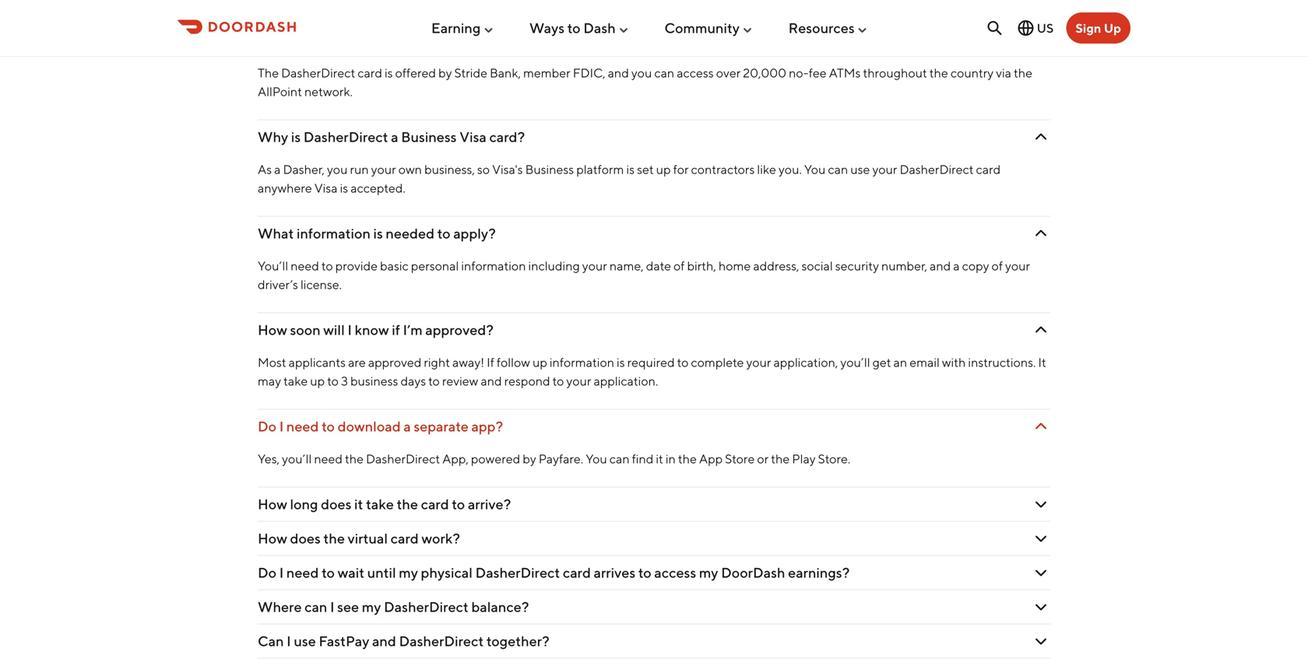 Task type: describe. For each thing, give the bounding box(es) containing it.
required
[[628, 355, 675, 370]]

2 horizontal spatial my
[[699, 565, 719, 581]]

run
[[350, 162, 369, 177]]

how for how long does it take the card to arrive?
[[258, 496, 287, 513]]

bank
[[303, 32, 335, 49]]

to left arrive?
[[452, 496, 465, 513]]

20,000
[[743, 65, 787, 80]]

0 vertical spatial does
[[321, 496, 352, 513]]

the left country
[[930, 65, 949, 80]]

approved?
[[426, 322, 494, 338]]

is right why
[[291, 128, 301, 145]]

know
[[355, 322, 389, 338]]

through?
[[552, 32, 611, 49]]

an
[[894, 355, 908, 370]]

3
[[341, 374, 348, 389]]

powered
[[471, 452, 521, 466]]

apply?
[[454, 225, 496, 242]]

earning link
[[432, 13, 495, 43]]

including
[[529, 258, 580, 273]]

1 horizontal spatial visa
[[460, 128, 487, 145]]

how soon will i know if i'm approved?
[[258, 322, 494, 338]]

contractors
[[691, 162, 755, 177]]

over
[[717, 65, 741, 80]]

chevron down image for do i need to wait until my physical dasherdirect card arrives to access my doordash earnings?
[[1032, 564, 1051, 583]]

to right arrives
[[639, 565, 652, 581]]

resources link
[[789, 13, 869, 43]]

1 horizontal spatial it
[[656, 452, 664, 466]]

do i need to wait until my physical dasherdirect card arrives to access my doordash earnings?
[[258, 565, 850, 581]]

chevron down image for which bank is the dasherdirect card provided through?
[[1032, 31, 1051, 50]]

0 horizontal spatial does
[[290, 530, 321, 547]]

platform
[[577, 162, 624, 177]]

what
[[258, 225, 294, 242]]

do i need to download a separate app?
[[258, 418, 503, 435]]

allpoint
[[258, 84, 302, 99]]

as a dasher, you run your own business, so visa's business platform is set up for contractors like you. you can use your dasherdirect card anywhere visa is accepted.
[[258, 162, 1001, 195]]

earning
[[432, 20, 481, 36]]

visa inside as a dasher, you run your own business, so visa's business platform is set up for contractors like you. you can use your dasherdirect card anywhere visa is accepted.
[[315, 181, 338, 195]]

up inside as a dasher, you run your own business, so visa's business platform is set up for contractors like you. you can use your dasherdirect card anywhere visa is accepted.
[[657, 162, 671, 177]]

yes,
[[258, 452, 280, 466]]

you inside the dasherdirect card is offered by stride bank, member fdic, and you can access over 20,000 no-fee atms throughout the country via the allpoint network.
[[632, 65, 652, 80]]

it
[[1039, 355, 1047, 370]]

i for can i use fastpay and dasherdirect together?
[[287, 633, 291, 650]]

which bank is the dasherdirect card provided through?
[[258, 32, 611, 49]]

can inside as a dasher, you run your own business, so visa's business platform is set up for contractors like you. you can use your dasherdirect card anywhere visa is accepted.
[[828, 162, 849, 177]]

how does the virtual card work?
[[258, 530, 460, 547]]

provided
[[493, 32, 550, 49]]

what information is needed to apply?
[[258, 225, 496, 242]]

0 horizontal spatial information
[[297, 225, 371, 242]]

personal
[[411, 258, 459, 273]]

the right in
[[678, 452, 697, 466]]

so
[[478, 162, 490, 177]]

store
[[725, 452, 755, 466]]

app,
[[443, 452, 469, 466]]

social
[[802, 258, 833, 273]]

review
[[442, 374, 479, 389]]

dasher,
[[283, 162, 325, 177]]

the right or
[[771, 452, 790, 466]]

community
[[665, 20, 740, 36]]

community link
[[665, 13, 754, 43]]

soon
[[290, 322, 321, 338]]

2 chevron down image from the top
[[1032, 530, 1051, 548]]

like
[[758, 162, 777, 177]]

a inside as a dasher, you run your own business, so visa's business platform is set up for contractors like you. you can use your dasherdirect card anywhere visa is accepted.
[[274, 162, 281, 177]]

you inside as a dasher, you run your own business, so visa's business platform is set up for contractors like you. you can use your dasherdirect card anywhere visa is accepted.
[[805, 162, 826, 177]]

use inside as a dasher, you run your own business, so visa's business platform is set up for contractors like you. you can use your dasherdirect card anywhere visa is accepted.
[[851, 162, 871, 177]]

sign
[[1076, 21, 1102, 35]]

can left see on the bottom of page
[[305, 599, 328, 616]]

or
[[758, 452, 769, 466]]

country
[[951, 65, 994, 80]]

atms
[[829, 65, 861, 80]]

days
[[401, 374, 426, 389]]

is inside most applicants are approved right away! if follow up information is required to complete your application, you'll get an email with instructions. it may take up to 3 business days to review and respond to your application.
[[617, 355, 625, 370]]

stride
[[455, 65, 488, 80]]

ways to dash
[[530, 20, 616, 36]]

you'll
[[258, 258, 288, 273]]

copy
[[963, 258, 990, 273]]

is left accepted.
[[340, 181, 348, 195]]

balance?
[[472, 599, 529, 616]]

card?
[[490, 128, 525, 145]]

why
[[258, 128, 288, 145]]

i for do i need to wait until my physical dasherdirect card arrives to access my doordash earnings?
[[279, 565, 284, 581]]

basic
[[380, 258, 409, 273]]

most
[[258, 355, 286, 370]]

how for how does the virtual card work?
[[258, 530, 287, 547]]

chevron down image for can i use fastpay and dasherdirect together?
[[1032, 632, 1051, 651]]

information inside most applicants are approved right away! if follow up information is required to complete your application, you'll get an email with instructions. it may take up to 3 business days to review and respond to your application.
[[550, 355, 615, 370]]

no-
[[789, 65, 809, 80]]

card inside as a dasher, you run your own business, so visa's business platform is set up for contractors like you. you can use your dasherdirect card anywhere visa is accepted.
[[977, 162, 1001, 177]]

ways to dash link
[[530, 13, 630, 43]]

a up accepted.
[[391, 128, 399, 145]]

1 horizontal spatial my
[[399, 565, 418, 581]]

to right required
[[678, 355, 689, 370]]

a inside you'll need to provide basic personal information including your name, date of birth, home address, social security number, and a copy of your driver's license.
[[954, 258, 960, 273]]

right
[[424, 355, 450, 370]]

card inside the dasherdirect card is offered by stride bank, member fdic, and you can access over 20,000 no-fee atms throughout the country via the allpoint network.
[[358, 65, 382, 80]]

application,
[[774, 355, 839, 370]]

accepted.
[[351, 181, 406, 195]]

need for wait
[[287, 565, 319, 581]]

where can i see my dasherdirect balance?
[[258, 599, 529, 616]]

app
[[700, 452, 723, 466]]

set
[[637, 162, 654, 177]]

to left apply?
[[438, 225, 451, 242]]

to left 3
[[327, 374, 339, 389]]

dasherdirect inside the dasherdirect card is offered by stride bank, member fdic, and you can access over 20,000 no-fee atms throughout the country via the allpoint network.
[[281, 65, 355, 80]]

approved
[[368, 355, 422, 370]]

where
[[258, 599, 302, 616]]

license.
[[301, 277, 342, 292]]

is left set
[[627, 162, 635, 177]]

1 of from the left
[[674, 258, 685, 273]]

provide
[[336, 258, 378, 273]]

and down where can i see my dasherdirect balance?
[[372, 633, 396, 650]]

need for download
[[287, 418, 319, 435]]

i right will
[[348, 322, 352, 338]]

via
[[997, 65, 1012, 80]]

is left needed
[[374, 225, 383, 242]]

dash
[[584, 20, 616, 36]]

see
[[337, 599, 359, 616]]

work?
[[422, 530, 460, 547]]

are
[[348, 355, 366, 370]]

i left see on the bottom of page
[[330, 599, 335, 616]]

doordash
[[721, 565, 786, 581]]

number,
[[882, 258, 928, 273]]

for
[[674, 162, 689, 177]]

chevron down image for what information is needed to apply?
[[1032, 224, 1051, 243]]

can left find
[[610, 452, 630, 466]]



Task type: vqa. For each thing, say whether or not it's contained in the screenshot.
away!
yes



Task type: locate. For each thing, give the bounding box(es) containing it.
0 horizontal spatial you'll
[[282, 452, 312, 466]]

2 vertical spatial how
[[258, 530, 287, 547]]

by left stride
[[439, 65, 452, 80]]

how left long
[[258, 496, 287, 513]]

and right fdic,
[[608, 65, 629, 80]]

of right copy
[[992, 258, 1003, 273]]

bank,
[[490, 65, 521, 80]]

you right you.
[[805, 162, 826, 177]]

it up how does the virtual card work?
[[354, 496, 363, 513]]

you'll left get
[[841, 355, 871, 370]]

to left dash
[[568, 20, 581, 36]]

use right can
[[294, 633, 316, 650]]

sign up
[[1076, 21, 1122, 35]]

1 horizontal spatial business
[[526, 162, 574, 177]]

application.
[[594, 374, 659, 389]]

up up respond
[[533, 355, 548, 370]]

the left virtual
[[324, 530, 345, 547]]

need down the applicants at left bottom
[[287, 418, 319, 435]]

access right arrives
[[655, 565, 697, 581]]

1 do from the top
[[258, 418, 277, 435]]

access left over
[[677, 65, 714, 80]]

of right "date"
[[674, 258, 685, 273]]

to inside you'll need to provide basic personal information including your name, date of birth, home address, social security number, and a copy of your driver's license.
[[322, 258, 333, 273]]

1 vertical spatial business
[[526, 162, 574, 177]]

does down long
[[290, 530, 321, 547]]

you'll
[[841, 355, 871, 370], [282, 452, 312, 466]]

take right may
[[284, 374, 308, 389]]

of
[[674, 258, 685, 273], [992, 258, 1003, 273]]

0 vertical spatial it
[[656, 452, 664, 466]]

my right see on the bottom of page
[[362, 599, 381, 616]]

to down "right"
[[429, 374, 440, 389]]

you left run
[[327, 162, 348, 177]]

take inside most applicants are approved right away! if follow up information is required to complete your application, you'll get an email with instructions. it may take up to 3 business days to review and respond to your application.
[[284, 374, 308, 389]]

1 vertical spatial chevron down image
[[1032, 530, 1051, 548]]

long
[[290, 496, 318, 513]]

6 chevron down image from the top
[[1032, 564, 1051, 583]]

0 horizontal spatial visa
[[315, 181, 338, 195]]

chevron down image
[[1032, 31, 1051, 50], [1032, 128, 1051, 146], [1032, 224, 1051, 243], [1032, 321, 1051, 340], [1032, 417, 1051, 436], [1032, 564, 1051, 583], [1032, 632, 1051, 651]]

store.
[[819, 452, 851, 466]]

information down apply?
[[461, 258, 526, 273]]

to left wait
[[322, 565, 335, 581]]

it left in
[[656, 452, 664, 466]]

is up the application.
[[617, 355, 625, 370]]

business
[[351, 374, 398, 389]]

0 horizontal spatial by
[[439, 65, 452, 80]]

and inside most applicants are approved right away! if follow up information is required to complete your application, you'll get an email with instructions. it may take up to 3 business days to review and respond to your application.
[[481, 374, 502, 389]]

chevron down image
[[1032, 495, 1051, 514], [1032, 530, 1051, 548], [1032, 598, 1051, 617]]

use right you.
[[851, 162, 871, 177]]

together?
[[487, 633, 550, 650]]

2 vertical spatial chevron down image
[[1032, 598, 1051, 617]]

0 vertical spatial take
[[284, 374, 308, 389]]

and inside the dasherdirect card is offered by stride bank, member fdic, and you can access over 20,000 no-fee atms throughout the country via the allpoint network.
[[608, 65, 629, 80]]

1 vertical spatial you'll
[[282, 452, 312, 466]]

anywhere
[[258, 181, 312, 195]]

1 horizontal spatial use
[[851, 162, 871, 177]]

1 vertical spatial how
[[258, 496, 287, 513]]

you inside as a dasher, you run your own business, so visa's business platform is set up for contractors like you. you can use your dasherdirect card anywhere visa is accepted.
[[327, 162, 348, 177]]

you'll right the 'yes,'
[[282, 452, 312, 466]]

globe line image
[[1017, 19, 1036, 37]]

the up how does the virtual card work?
[[397, 496, 418, 513]]

the down the 'download'
[[345, 452, 364, 466]]

why is dasherdirect a business visa card?
[[258, 128, 525, 145]]

information up provide
[[297, 225, 371, 242]]

2 horizontal spatial up
[[657, 162, 671, 177]]

can inside the dasherdirect card is offered by stride bank, member fdic, and you can access over 20,000 no-fee atms throughout the country via the allpoint network.
[[655, 65, 675, 80]]

if
[[392, 322, 400, 338]]

0 horizontal spatial you
[[586, 452, 607, 466]]

as
[[258, 162, 272, 177]]

1 vertical spatial take
[[366, 496, 394, 513]]

2 chevron down image from the top
[[1032, 128, 1051, 146]]

0 vertical spatial use
[[851, 162, 871, 177]]

i for do i need to download a separate app?
[[279, 418, 284, 435]]

take up virtual
[[366, 496, 394, 513]]

email
[[910, 355, 940, 370]]

arrives
[[594, 565, 636, 581]]

0 vertical spatial access
[[677, 65, 714, 80]]

can i use fastpay and dasherdirect together?
[[258, 633, 550, 650]]

earnings?
[[789, 565, 850, 581]]

up
[[1104, 21, 1122, 35]]

the right bank
[[350, 32, 371, 49]]

to left the 'download'
[[322, 418, 335, 435]]

0 horizontal spatial use
[[294, 633, 316, 650]]

payfare.
[[539, 452, 584, 466]]

is right bank
[[337, 32, 347, 49]]

2 do from the top
[[258, 565, 277, 581]]

1 how from the top
[[258, 322, 287, 338]]

1 horizontal spatial up
[[533, 355, 548, 370]]

and inside you'll need to provide basic personal information including your name, date of birth, home address, social security number, and a copy of your driver's license.
[[930, 258, 951, 273]]

i right can
[[287, 633, 291, 650]]

1 horizontal spatial by
[[523, 452, 537, 466]]

virtual
[[348, 530, 388, 547]]

sign up button
[[1067, 12, 1131, 44]]

respond
[[505, 374, 551, 389]]

find
[[632, 452, 654, 466]]

0 vertical spatial you'll
[[841, 355, 871, 370]]

0 horizontal spatial of
[[674, 258, 685, 273]]

need for dasherdirect
[[314, 452, 343, 466]]

i
[[348, 322, 352, 338], [279, 418, 284, 435], [279, 565, 284, 581], [330, 599, 335, 616], [287, 633, 291, 650]]

1 vertical spatial up
[[533, 355, 548, 370]]

my right the until
[[399, 565, 418, 581]]

physical
[[421, 565, 473, 581]]

up left for
[[657, 162, 671, 177]]

yes, you'll need the dasherdirect app, powered by payfare. you can find it in the app store or the play store.
[[258, 452, 851, 466]]

0 horizontal spatial my
[[362, 599, 381, 616]]

how long does it take the card to arrive?
[[258, 496, 511, 513]]

with
[[943, 355, 966, 370]]

download
[[338, 418, 401, 435]]

2 vertical spatial up
[[310, 374, 325, 389]]

can right you.
[[828, 162, 849, 177]]

to up the license.
[[322, 258, 333, 273]]

you'll inside most applicants are approved right away! if follow up information is required to complete your application, you'll get an email with instructions. it may take up to 3 business days to review and respond to your application.
[[841, 355, 871, 370]]

by inside the dasherdirect card is offered by stride bank, member fdic, and you can access over 20,000 no-fee atms throughout the country via the allpoint network.
[[439, 65, 452, 80]]

0 vertical spatial do
[[258, 418, 277, 435]]

driver's
[[258, 277, 298, 292]]

visa left the card? on the top left
[[460, 128, 487, 145]]

how up where
[[258, 530, 287, 547]]

it
[[656, 452, 664, 466], [354, 496, 363, 513]]

chevron down image for why is dasherdirect a business visa card?
[[1032, 128, 1051, 146]]

1 horizontal spatial of
[[992, 258, 1003, 273]]

can
[[258, 633, 284, 650]]

do for do i need to wait until my physical dasherdirect card arrives to access my doordash earnings?
[[258, 565, 277, 581]]

information
[[297, 225, 371, 242], [461, 258, 526, 273], [550, 355, 615, 370]]

date
[[646, 258, 672, 273]]

0 horizontal spatial business
[[401, 128, 457, 145]]

a right as
[[274, 162, 281, 177]]

how for how soon will i know if i'm approved?
[[258, 322, 287, 338]]

network.
[[305, 84, 353, 99]]

do up the 'yes,'
[[258, 418, 277, 435]]

1 vertical spatial by
[[523, 452, 537, 466]]

business up own at top
[[401, 128, 457, 145]]

may
[[258, 374, 281, 389]]

0 vertical spatial information
[[297, 225, 371, 242]]

2 how from the top
[[258, 496, 287, 513]]

business inside as a dasher, you run your own business, so visa's business platform is set up for contractors like you. you can use your dasherdirect card anywhere visa is accepted.
[[526, 162, 574, 177]]

complete
[[691, 355, 744, 370]]

chevron down image for card
[[1032, 495, 1051, 514]]

7 chevron down image from the top
[[1032, 632, 1051, 651]]

do up where
[[258, 565, 277, 581]]

and down 'if'
[[481, 374, 502, 389]]

birth,
[[687, 258, 717, 273]]

by left payfare.
[[523, 452, 537, 466]]

1 vertical spatial do
[[258, 565, 277, 581]]

you right payfare.
[[586, 452, 607, 466]]

is inside the dasherdirect card is offered by stride bank, member fdic, and you can access over 20,000 no-fee atms throughout the country via the allpoint network.
[[385, 65, 393, 80]]

1 vertical spatial you
[[327, 162, 348, 177]]

1 horizontal spatial you
[[632, 65, 652, 80]]

1 horizontal spatial take
[[366, 496, 394, 513]]

information inside you'll need to provide basic personal information including your name, date of birth, home address, social security number, and a copy of your driver's license.
[[461, 258, 526, 273]]

information up the application.
[[550, 355, 615, 370]]

2 of from the left
[[992, 258, 1003, 273]]

a left separate
[[404, 418, 411, 435]]

my left doordash
[[699, 565, 719, 581]]

1 horizontal spatial does
[[321, 496, 352, 513]]

3 chevron down image from the top
[[1032, 224, 1051, 243]]

i up where
[[279, 565, 284, 581]]

how up most
[[258, 322, 287, 338]]

is left offered
[[385, 65, 393, 80]]

1 chevron down image from the top
[[1032, 31, 1051, 50]]

0 vertical spatial how
[[258, 322, 287, 338]]

us
[[1037, 21, 1054, 35]]

3 how from the top
[[258, 530, 287, 547]]

need up the license.
[[291, 258, 319, 273]]

visa's
[[492, 162, 523, 177]]

do
[[258, 418, 277, 435], [258, 565, 277, 581]]

0 vertical spatial business
[[401, 128, 457, 145]]

is
[[337, 32, 347, 49], [385, 65, 393, 80], [291, 128, 301, 145], [627, 162, 635, 177], [340, 181, 348, 195], [374, 225, 383, 242], [617, 355, 625, 370]]

the right via
[[1014, 65, 1033, 80]]

and
[[608, 65, 629, 80], [930, 258, 951, 273], [481, 374, 502, 389], [372, 633, 396, 650]]

wait
[[338, 565, 365, 581]]

name,
[[610, 258, 644, 273]]

card
[[462, 32, 490, 49], [358, 65, 382, 80], [977, 162, 1001, 177], [421, 496, 449, 513], [391, 530, 419, 547], [563, 565, 591, 581]]

0 horizontal spatial take
[[284, 374, 308, 389]]

0 horizontal spatial it
[[354, 496, 363, 513]]

1 horizontal spatial you
[[805, 162, 826, 177]]

up down the applicants at left bottom
[[310, 374, 325, 389]]

a left copy
[[954, 258, 960, 273]]

instructions.
[[969, 355, 1036, 370]]

1 vertical spatial it
[[354, 496, 363, 513]]

i up the 'yes,'
[[279, 418, 284, 435]]

most applicants are approved right away! if follow up information is required to complete your application, you'll get an email with instructions. it may take up to 3 business days to review and respond to your application.
[[258, 355, 1047, 389]]

follow
[[497, 355, 530, 370]]

3 chevron down image from the top
[[1032, 598, 1051, 617]]

needed
[[386, 225, 435, 242]]

and left copy
[[930, 258, 951, 273]]

dasherdirect inside as a dasher, you run your own business, so visa's business platform is set up for contractors like you. you can use your dasherdirect card anywhere visa is accepted.
[[900, 162, 974, 177]]

access inside the dasherdirect card is offered by stride bank, member fdic, and you can access over 20,000 no-fee atms throughout the country via the allpoint network.
[[677, 65, 714, 80]]

does right long
[[321, 496, 352, 513]]

fdic,
[[573, 65, 606, 80]]

1 horizontal spatial information
[[461, 258, 526, 273]]

need inside you'll need to provide basic personal information including your name, date of birth, home address, social security number, and a copy of your driver's license.
[[291, 258, 319, 273]]

get
[[873, 355, 892, 370]]

does
[[321, 496, 352, 513], [290, 530, 321, 547]]

1 chevron down image from the top
[[1032, 495, 1051, 514]]

you right fdic,
[[632, 65, 652, 80]]

1 vertical spatial use
[[294, 633, 316, 650]]

chevron down image for balance?
[[1032, 598, 1051, 617]]

0 vertical spatial you
[[805, 162, 826, 177]]

chevron down image for how soon will i know if i'm approved?
[[1032, 321, 1051, 340]]

need up long
[[314, 452, 343, 466]]

to right respond
[[553, 374, 564, 389]]

you'll need to provide basic personal information including your name, date of birth, home address, social security number, and a copy of your driver's license.
[[258, 258, 1031, 292]]

need up where
[[287, 565, 319, 581]]

ways
[[530, 20, 565, 36]]

1 vertical spatial access
[[655, 565, 697, 581]]

the
[[350, 32, 371, 49], [930, 65, 949, 80], [1014, 65, 1033, 80], [345, 452, 364, 466], [678, 452, 697, 466], [771, 452, 790, 466], [397, 496, 418, 513], [324, 530, 345, 547]]

2 vertical spatial information
[[550, 355, 615, 370]]

business,
[[425, 162, 475, 177]]

0 horizontal spatial you
[[327, 162, 348, 177]]

0 vertical spatial up
[[657, 162, 671, 177]]

chevron down image for do i need to download a separate app?
[[1032, 417, 1051, 436]]

can down community
[[655, 65, 675, 80]]

do for do i need to download a separate app?
[[258, 418, 277, 435]]

0 horizontal spatial up
[[310, 374, 325, 389]]

offered
[[395, 65, 436, 80]]

separate
[[414, 418, 469, 435]]

resources
[[789, 20, 855, 36]]

0 vertical spatial chevron down image
[[1032, 495, 1051, 514]]

0 vertical spatial visa
[[460, 128, 487, 145]]

in
[[666, 452, 676, 466]]

1 vertical spatial you
[[586, 452, 607, 466]]

arrive?
[[468, 496, 511, 513]]

business right 'visa's'
[[526, 162, 574, 177]]

5 chevron down image from the top
[[1032, 417, 1051, 436]]

away!
[[453, 355, 485, 370]]

1 vertical spatial information
[[461, 258, 526, 273]]

visa down dasher,
[[315, 181, 338, 195]]

member
[[524, 65, 571, 80]]

1 horizontal spatial you'll
[[841, 355, 871, 370]]

1 vertical spatial does
[[290, 530, 321, 547]]

address,
[[754, 258, 800, 273]]

4 chevron down image from the top
[[1032, 321, 1051, 340]]

0 vertical spatial you
[[632, 65, 652, 80]]

1 vertical spatial visa
[[315, 181, 338, 195]]

0 vertical spatial by
[[439, 65, 452, 80]]

2 horizontal spatial information
[[550, 355, 615, 370]]



